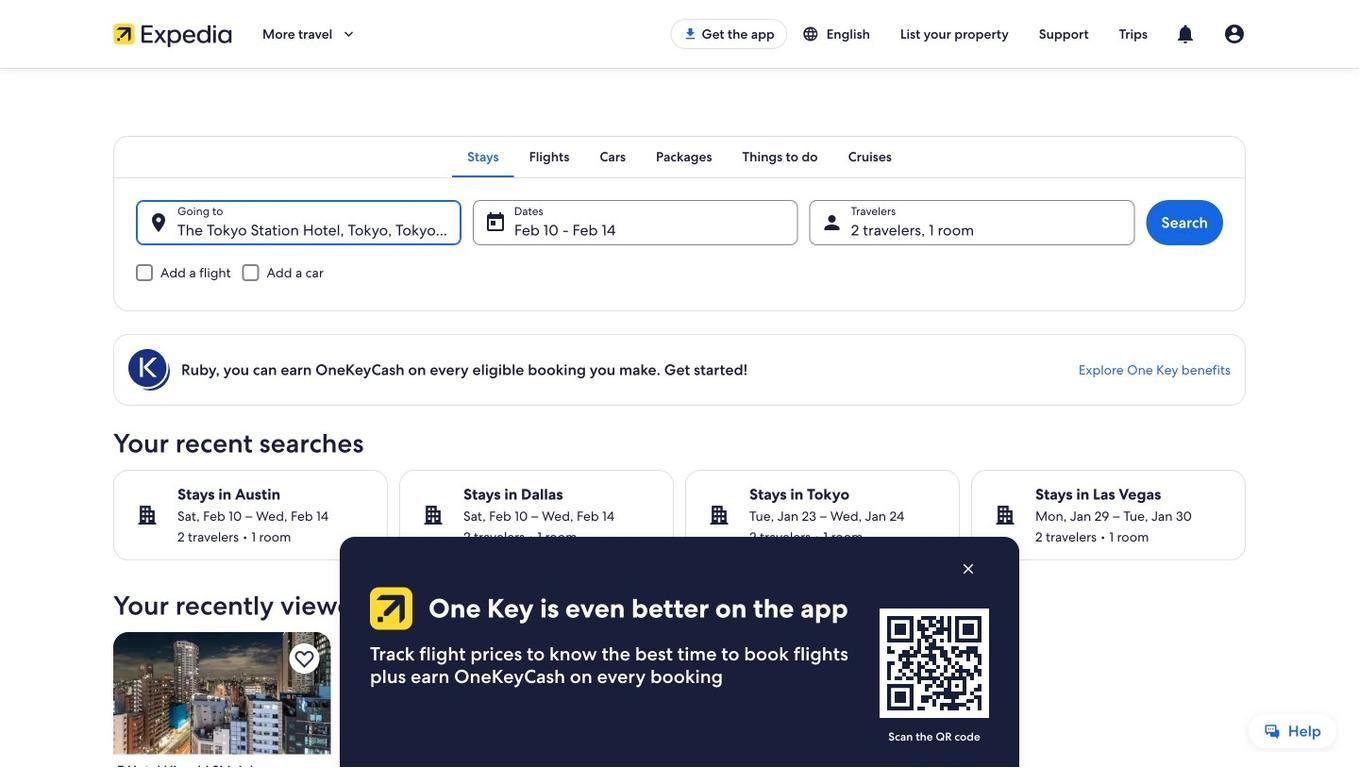 Task type: describe. For each thing, give the bounding box(es) containing it.
Save E Hotel Higashi Shinjuku to a trip checkbox
[[289, 644, 320, 674]]

one key blue tier image
[[128, 349, 170, 391]]

3 stays image from the left
[[994, 504, 1017, 527]]

more travel image
[[340, 25, 357, 42]]

1 stays image from the left
[[422, 504, 445, 527]]

qr code image
[[880, 609, 990, 719]]

city view image
[[113, 633, 331, 755]]



Task type: vqa. For each thing, say whether or not it's contained in the screenshot.
the directional image
no



Task type: locate. For each thing, give the bounding box(es) containing it.
stays image
[[136, 504, 159, 527]]

stays image
[[422, 504, 445, 527], [708, 504, 731, 527], [994, 504, 1017, 527]]

download the app button image
[[683, 26, 698, 42]]

1 horizontal spatial stays image
[[708, 504, 731, 527]]

close image
[[960, 561, 977, 578]]

communication center icon image
[[1175, 23, 1197, 45]]

expedia logo image
[[113, 21, 232, 47]]

2 stays image from the left
[[708, 504, 731, 527]]

main content
[[0, 68, 1360, 768]]

0 horizontal spatial stays image
[[422, 504, 445, 527]]

tab list
[[113, 136, 1247, 178]]

small image
[[802, 25, 827, 42]]

2 horizontal spatial stays image
[[994, 504, 1017, 527]]

expedia logo image
[[366, 588, 413, 630]]



